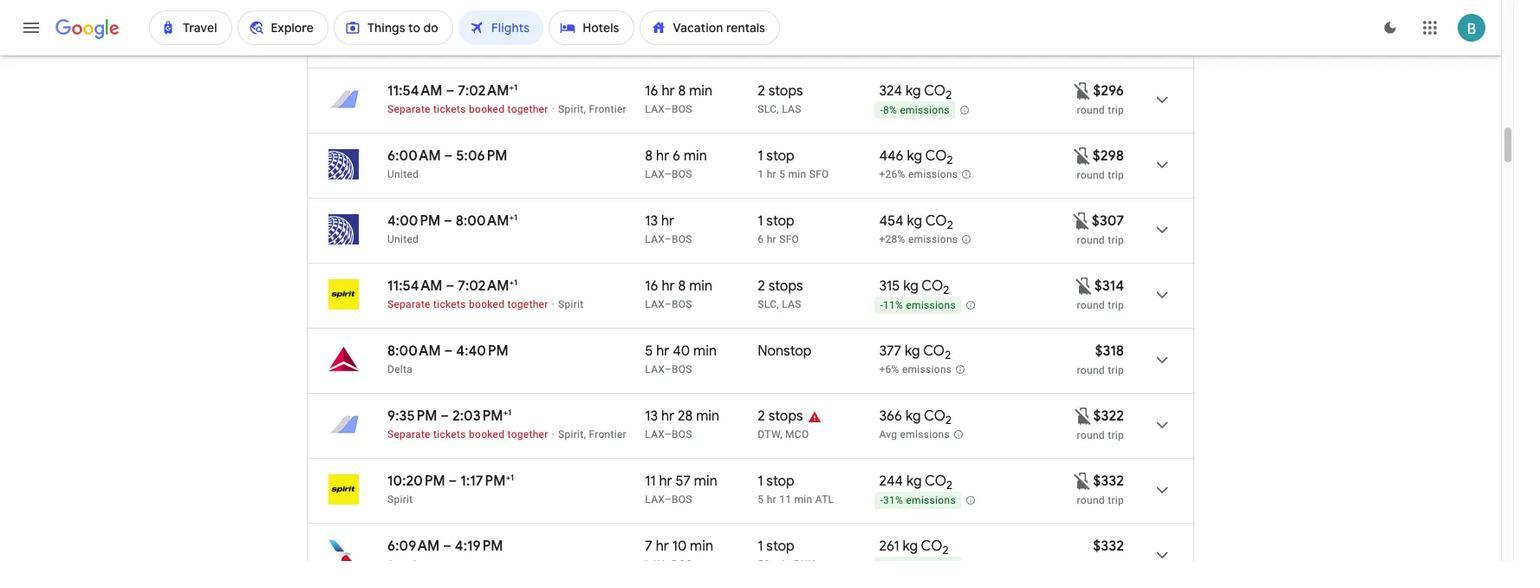 Task type: vqa. For each thing, say whether or not it's contained in the screenshot.
THE OPEN
no



Task type: locate. For each thing, give the bounding box(es) containing it.
+ for 315
[[509, 277, 514, 288]]

5 lax from the top
[[645, 298, 665, 310]]

- for 244
[[880, 494, 884, 507]]

0 vertical spatial total duration 16 hr 8 min. element
[[645, 82, 758, 102]]

together for 366
[[508, 428, 549, 440]]

-
[[880, 104, 884, 116], [880, 299, 884, 311], [880, 494, 884, 507]]

hr left 57
[[659, 473, 673, 490]]

1 vertical spatial 6
[[758, 233, 764, 245]]

co inside 261 kg co 2
[[921, 538, 943, 555]]

2 - from the top
[[880, 299, 884, 311]]

16 hr 8 min lax – bos
[[645, 82, 713, 115], [645, 277, 713, 310]]

kg for 244
[[907, 473, 922, 490]]

frontier for 13
[[589, 428, 627, 440]]

trip inside $318 round trip
[[1108, 364, 1125, 376]]

2 this price for this flight doesn't include overhead bin access. if you need a carry-on bag, use the bags filter to update prices. image from the top
[[1073, 405, 1094, 426]]

together
[[508, 38, 549, 50], [508, 103, 549, 115], [508, 298, 549, 310], [508, 428, 549, 440]]

1 leaves los angeles international airport at 11:54 am on thursday, november 23 and arrives at boston logan international airport at 7:02 am on friday, november 24. element from the top
[[388, 82, 518, 100]]

0 vertical spatial spirit
[[558, 38, 584, 50]]

2 trip from the top
[[1108, 169, 1125, 181]]

0 vertical spatial this price for this flight doesn't include overhead bin access. if you need a carry-on bag, use the bags filter to update prices. image
[[1072, 145, 1093, 166]]

$332 for 332 us dollars text field
[[1094, 473, 1125, 490]]

round trip down $314
[[1077, 299, 1125, 311]]

hr down 8 hr 6 min lax – bos
[[662, 212, 675, 230]]

flight details. leaves los angeles international airport at 11:54 am on thursday, november 23 and arrives at boston logan international airport at 7:02 am on friday, november 24. image
[[1142, 79, 1184, 121], [1142, 274, 1184, 316]]

$298
[[1093, 147, 1125, 165]]

kg for 366
[[906, 408, 921, 425]]

kg inside 324 kg co 2
[[906, 82, 921, 100]]

1 vertical spatial this price for this flight doesn't include overhead bin access. if you need a carry-on bag, use the bags filter to update prices. image
[[1073, 405, 1094, 426]]

Departure time: 1:55 PM. text field
[[388, 17, 436, 35]]

4 round from the top
[[1077, 299, 1105, 311]]

0 horizontal spatial 5
[[645, 343, 653, 360]]

2 horizontal spatial 5
[[780, 168, 786, 180]]

11:54 am
[[388, 82, 443, 100], [388, 277, 443, 295]]

2 2 stops flight. element from the top
[[758, 82, 804, 102]]

1 vertical spatial sfo
[[780, 233, 800, 245]]

11 inside 11 hr 57 min lax – bos
[[645, 473, 656, 490]]

lax for 315
[[645, 298, 665, 310]]

total duration 21 hr 8 min. element
[[645, 17, 758, 37]]

4 separate tickets booked together from the top
[[388, 428, 549, 440]]

0 vertical spatial spirit,
[[558, 103, 586, 115]]

307 US dollars text field
[[1092, 212, 1125, 230]]

Departure time: 6:00 AM. text field
[[388, 147, 441, 165]]

round trip for $314
[[1077, 299, 1125, 311]]

0 horizontal spatial 8:00 am
[[388, 343, 441, 360]]

lax down 21
[[645, 38, 665, 50]]

bos inside the "13 hr 28 min lax – bos"
[[672, 428, 693, 440]]

sfo down layover (1 of 1) is a 1 hr 5 min layover at san francisco international airport in san francisco. element
[[780, 233, 800, 245]]

round
[[1077, 104, 1105, 116], [1077, 169, 1105, 181], [1077, 234, 1105, 246], [1077, 299, 1105, 311], [1077, 364, 1105, 376], [1077, 429, 1105, 441], [1077, 494, 1105, 506]]

13 inside the "13 hr 28 min lax – bos"
[[645, 408, 658, 425]]

2 inside 366 kg co 2
[[946, 413, 952, 428]]

layover (1 of 2) is a 6 hr 40 min layover at salt lake city international airport in salt lake city. layover (2 of 2) is a 1 hr 6 min layover at harry reid international airport in las vegas. element
[[758, 102, 871, 116]]

6 inside 1 stop 6 hr sfo
[[758, 233, 764, 245]]

332 US dollars text field
[[1094, 473, 1125, 490]]

kg inside "377 kg co 2"
[[905, 343, 921, 360]]

separate for 315
[[388, 298, 431, 310]]

0 horizontal spatial sfo
[[780, 233, 800, 245]]

1 vertical spatial $332
[[1094, 538, 1125, 555]]

8:00 am down 5:06 pm
[[456, 212, 510, 230]]

spirit, frontier
[[558, 103, 627, 115], [558, 428, 627, 440]]

1 stop from the top
[[767, 147, 795, 165]]

-11% emissions
[[880, 299, 956, 311]]

this price for this flight doesn't include overhead bin access. if you need a carry-on bag, use the bags filter to update prices. image for $332
[[1073, 470, 1094, 491]]

- down 315 at right
[[880, 299, 884, 311]]

1 separate from the top
[[388, 38, 431, 50]]

co up avg emissions
[[924, 408, 946, 425]]

hr inside 1 stop 1 hr 5 min sfo
[[767, 168, 777, 180]]

this price for this flight doesn't include overhead bin access. if you need a carry-on bag, use the bags filter to update prices. image
[[1073, 80, 1094, 101], [1073, 405, 1094, 426], [1073, 470, 1094, 491]]

co
[[924, 82, 946, 100], [926, 147, 947, 165], [926, 212, 947, 230], [922, 277, 944, 295], [924, 343, 945, 360], [924, 408, 946, 425], [925, 473, 947, 490], [921, 538, 943, 555]]

1 $332 from the top
[[1094, 473, 1125, 490]]

4 trip from the top
[[1108, 299, 1125, 311]]

0 vertical spatial  image
[[552, 38, 555, 50]]

leaves los angeles international airport at 6:00 am on thursday, november 23 and arrives at boston logan international airport at 5:06 pm on thursday, november 23. element
[[388, 147, 508, 165]]

trip down $314
[[1108, 299, 1125, 311]]

13 down 8 hr 6 min lax – bos
[[645, 212, 658, 230]]

stops for 4th the separate tickets booked together. this trip includes tickets from multiple airlines. missed connections may be protected by kiwi.com.. element from the bottom 2 stops flight. element
[[769, 17, 804, 35]]

bos inside 8 hr 6 min lax – bos
[[672, 168, 693, 180]]

2  image from the top
[[552, 298, 555, 310]]

lax inside 11 hr 57 min lax – bos
[[645, 493, 665, 506]]

min up 1 stop 6 hr sfo
[[789, 168, 807, 180]]

0 vertical spatial 11:54 am
[[388, 82, 443, 100]]

1 vertical spatial spirit
[[558, 298, 584, 310]]

8 inside 21 hr 8 min lax – bos
[[678, 17, 686, 35]]

8 up 13 hr lax – bos
[[645, 147, 653, 165]]

6
[[673, 147, 681, 165], [758, 233, 764, 245]]

separate for 324
[[388, 103, 431, 115]]

hr inside 1 stop 6 hr sfo
[[767, 233, 777, 245]]

emissions down 366 kg co 2
[[901, 429, 950, 441]]

sfo inside 1 stop 6 hr sfo
[[780, 233, 800, 245]]

2 7:02 am from the top
[[458, 277, 509, 295]]

co for 261
[[921, 538, 943, 555]]

this price for this flight doesn't include overhead bin access. if you need a carry-on bag, use the bags filter to update prices. image up 332 us dollars text box
[[1073, 470, 1094, 491]]

5 trip from the top
[[1108, 364, 1125, 376]]

bos inside 21 hr 8 min lax – bos
[[672, 38, 693, 50]]

– right 4:00 pm
[[444, 212, 453, 230]]

1 stop flight. element for 13 hr
[[758, 212, 795, 232]]

5 round from the top
[[1077, 364, 1105, 376]]

0 vertical spatial frontier
[[589, 103, 627, 115]]

hr left 40
[[657, 343, 670, 360]]

separate
[[388, 38, 431, 50], [388, 103, 431, 115], [388, 298, 431, 310], [388, 428, 431, 440]]

4 lax from the top
[[645, 233, 665, 245]]

round for $322
[[1077, 429, 1105, 441]]

together for 324
[[508, 103, 549, 115]]

4 booked from the top
[[469, 428, 505, 440]]

2 lax from the top
[[645, 103, 665, 115]]

322 US dollars text field
[[1094, 408, 1125, 425]]

$332 left flight details. leaves los angeles international airport at 10:20 pm on thursday, november 23 and arrives at boston logan international airport at 1:17 pm on friday, november 24. icon
[[1094, 473, 1125, 490]]

4 separate from the top
[[388, 428, 431, 440]]

total duration 11 hr 57 min. element
[[645, 473, 758, 493]]

11 inside "1 stop 5 hr 11 min atl"
[[780, 493, 792, 506]]

314 US dollars text field
[[1095, 277, 1125, 295]]

16 hr 8 min lax – bos for 324
[[645, 82, 713, 115]]

co up -8% emissions
[[924, 82, 946, 100]]

10:20 pm – 1:17 pm + 1
[[388, 472, 514, 490]]

kg inside 261 kg co 2
[[903, 538, 918, 555]]

1 vertical spatial slc
[[758, 298, 777, 310]]

+ for 366
[[503, 407, 508, 418]]

1 vertical spatial spirit, frontier
[[558, 428, 627, 440]]

co for 244
[[925, 473, 947, 490]]

2:03 pm
[[451, 17, 501, 35], [453, 408, 503, 425]]

6 round from the top
[[1077, 429, 1105, 441]]

total duration 8 hr 6 min. element
[[645, 147, 758, 167]]

round trip down $296 text box
[[1077, 104, 1125, 116]]

emissions
[[900, 104, 950, 116], [909, 168, 958, 181], [909, 233, 958, 246], [907, 299, 956, 311], [903, 363, 952, 376], [901, 429, 950, 441], [907, 494, 956, 507]]

$322
[[1094, 408, 1125, 425]]

1 total duration 16 hr 8 min. element from the top
[[645, 82, 758, 102]]

6 for min
[[673, 147, 681, 165]]

0 vertical spatial 2 stops slc , las
[[758, 82, 804, 115]]

stop inside "1 stop 5 hr 11 min atl"
[[767, 473, 795, 490]]

1 stop 1 hr 5 min sfo
[[758, 147, 830, 180]]

min inside 8 hr 6 min lax – bos
[[684, 147, 707, 165]]

1 vertical spatial total duration 16 hr 8 min. element
[[645, 277, 758, 297]]

co for 324
[[924, 82, 946, 100]]

2 inside 244 kg co 2
[[947, 478, 953, 493]]

separate tickets booked together. this trip includes tickets from multiple airlines. missed connections may be protected by kiwi.com.. element up 5:06 pm text box
[[388, 103, 549, 115]]

co for 366
[[924, 408, 946, 425]]

together down arrival time: 2:03 pm on  friday, november 24. text box
[[508, 38, 549, 50]]

total duration 5 hr 40 min. element
[[645, 343, 758, 362]]

$332
[[1094, 473, 1125, 490], [1094, 538, 1125, 555]]

Departure time: 6:09 AM. text field
[[388, 538, 440, 555]]

2 vertical spatial ,
[[781, 428, 783, 440]]

1 flight details. leaves los angeles international airport at 11:54 am on thursday, november 23 and arrives at boston logan international airport at 7:02 am on friday, november 24. image from the top
[[1142, 79, 1184, 121]]

layover (1 of 1) is a 6 hr layover at san francisco international airport in san francisco. element
[[758, 232, 871, 246]]

2 stops flight. element down 1 stop 6 hr sfo
[[758, 277, 804, 297]]

stop inside 1 stop 1 hr 5 min sfo
[[767, 147, 795, 165]]

2 inside "377 kg co 2"
[[945, 348, 951, 363]]

separate tickets booked together. this trip includes tickets from multiple airlines. missed connections may be protected by kiwi.com.. element
[[388, 38, 549, 50], [388, 103, 549, 115], [388, 298, 549, 310], [388, 428, 549, 440]]

4 stops from the top
[[769, 408, 804, 425]]

1 vertical spatial arrival time: 7:02 am on  friday, november 24. text field
[[458, 277, 518, 295]]

min for total duration 5 hr 40 min. element
[[694, 343, 717, 360]]

13 left 28
[[645, 408, 658, 425]]

– inside 5 hr 40 min lax – bos
[[665, 363, 672, 375]]

– down total duration 13 hr. element
[[665, 233, 672, 245]]

nonstop
[[758, 343, 812, 360]]

3 booked from the top
[[469, 298, 505, 310]]

co for 377
[[924, 343, 945, 360]]

stop inside 1 stop flight. element
[[767, 538, 795, 555]]

round down 318 us dollars text field at the right bottom of the page
[[1077, 364, 1105, 376]]

16 hr 8 min lax – bos for 315
[[645, 277, 713, 310]]

1 vertical spatial 11:54 am
[[388, 277, 443, 295]]

1 vertical spatial las
[[782, 298, 802, 310]]

Departure time: 11:54 AM. text field
[[388, 82, 443, 100]]

spirit for 7:02 am
[[558, 298, 584, 310]]

4 2 stops flight. element from the top
[[758, 408, 804, 427]]

arrival time: 7:02 am on  friday, november 24. text field for 324
[[458, 82, 518, 100]]

8:00 am
[[456, 212, 510, 230], [388, 343, 441, 360]]

min inside 5 hr 40 min lax – bos
[[694, 343, 717, 360]]

0 vertical spatial leaves los angeles international airport at 11:54 am on thursday, november 23 and arrives at boston logan international airport at 7:02 am on friday, november 24. element
[[388, 82, 518, 100]]

2 slc from the top
[[758, 298, 777, 310]]

bos inside 5 hr 40 min lax – bos
[[672, 363, 693, 375]]

2 stops flight. element
[[758, 17, 804, 37], [758, 82, 804, 102], [758, 277, 804, 297], [758, 408, 804, 427]]

0 vertical spatial 8:00 am
[[456, 212, 510, 230]]

6 lax from the top
[[645, 363, 665, 375]]

21 hr 8 min lax – bos
[[645, 17, 712, 50]]

0 horizontal spatial 6
[[673, 147, 681, 165]]

2 stops flight. element up mem
[[758, 17, 804, 37]]

+ inside 4:00 pm – 8:00 am + 1
[[510, 212, 514, 223]]

this price for this flight doesn't include overhead bin access. if you need a carry-on bag, use the bags filter to update prices. image
[[1072, 145, 1093, 166], [1072, 210, 1092, 231], [1074, 275, 1095, 296]]

0 vertical spatial 16
[[645, 82, 659, 100]]

315
[[880, 277, 900, 295]]

lax for 366
[[645, 428, 665, 440]]

1 round from the top
[[1077, 104, 1105, 116]]

2 vertical spatial -
[[880, 494, 884, 507]]

+ inside 10:20 pm – 1:17 pm + 1
[[506, 472, 511, 483]]

min
[[689, 17, 712, 35], [689, 82, 713, 100], [684, 147, 707, 165], [789, 168, 807, 180], [689, 277, 713, 295], [694, 343, 717, 360], [696, 408, 720, 425], [694, 473, 718, 490], [795, 493, 813, 506], [690, 538, 714, 555]]

6 bos from the top
[[672, 363, 693, 375]]

1 13 from the top
[[645, 212, 658, 230]]

4:00 pm
[[388, 212, 441, 230]]

2 total duration 16 hr 8 min. element from the top
[[645, 277, 758, 297]]

kg up -8% emissions
[[906, 82, 921, 100]]

2 16 from the top
[[645, 277, 659, 295]]

 image
[[552, 103, 555, 115]]

1 tickets from the top
[[434, 38, 466, 50]]

round down $296
[[1077, 104, 1105, 116]]

co for 446
[[926, 147, 947, 165]]

trip down 332 us dollars text field
[[1108, 494, 1125, 506]]

16
[[645, 82, 659, 100], [645, 277, 659, 295]]

– down total duration 8 hr 6 min. element
[[665, 168, 672, 180]]

united inside "6:00 am – 5:06 pm united"
[[388, 168, 419, 180]]

1 vertical spatial 5
[[645, 343, 653, 360]]

min down 21 hr 8 min lax – bos
[[689, 82, 713, 100]]

round down $322 at the bottom
[[1077, 429, 1105, 441]]

– down total duration 5 hr 40 min. element
[[665, 363, 672, 375]]

1 stops from the top
[[769, 17, 804, 35]]

4 bos from the top
[[672, 233, 693, 245]]

bos for 446
[[672, 168, 693, 180]]

hr down layover (1 of 1) is a 1 hr 5 min layover at san francisco international airport in san francisco. element
[[767, 233, 777, 245]]

2:03 pm for 9:35 pm
[[453, 408, 503, 425]]

2:03 pm down 8:00 am – 4:40 pm delta
[[453, 408, 503, 425]]

+ inside 1:55 pm – 2:03 pm + 1
[[501, 16, 506, 28]]

5
[[780, 168, 786, 180], [645, 343, 653, 360], [758, 493, 764, 506]]

this price for this flight doesn't include overhead bin access. if you need a carry-on bag, use the bags filter to update prices. image for $307
[[1072, 210, 1092, 231]]

+ inside the 9:35 pm – 2:03 pm + 1
[[503, 407, 508, 418]]

bos up 40
[[672, 298, 693, 310]]

kg
[[906, 82, 921, 100], [907, 147, 923, 165], [907, 212, 923, 230], [904, 277, 919, 295], [905, 343, 921, 360], [906, 408, 921, 425], [907, 473, 922, 490], [903, 538, 918, 555]]

2 spirit, from the top
[[558, 428, 586, 440]]

8 bos from the top
[[672, 493, 693, 506]]

 image
[[552, 38, 555, 50], [552, 298, 555, 310], [552, 428, 555, 440]]

5 up 1 stop
[[758, 493, 764, 506]]

leaves los angeles international airport at 11:54 am on thursday, november 23 and arrives at boston logan international airport at 7:02 am on friday, november 24. element
[[388, 82, 518, 100], [388, 277, 518, 295]]

hr inside 5 hr 40 min lax – bos
[[657, 343, 670, 360]]

2 up +28% emissions
[[947, 218, 954, 233]]

– inside the "13 hr 28 min lax – bos"
[[665, 428, 672, 440]]

hr up 1 stop
[[767, 493, 777, 506]]

0 vertical spatial ,
[[777, 103, 779, 115]]

separate tickets booked together. this trip includes tickets from multiple airlines. missed connections may be protected by kiwi.com.. element for 366
[[388, 428, 549, 440]]

2:03 pm inside the 9:35 pm – 2:03 pm + 1
[[453, 408, 503, 425]]

2 stops slc , las for 324
[[758, 82, 804, 115]]

arrival time: 7:02 am on  friday, november 24. text field for 315
[[458, 277, 518, 295]]

slc
[[758, 103, 777, 115], [758, 298, 777, 310]]

13 inside 13 hr lax – bos
[[645, 212, 658, 230]]

4 tickets from the top
[[434, 428, 466, 440]]

total duration 16 hr 8 min. element down total duration 13 hr. element
[[645, 277, 758, 297]]

1 vertical spatial spirit,
[[558, 428, 586, 440]]

3 separate tickets booked together. this trip includes tickets from multiple airlines. missed connections may be protected by kiwi.com.. element from the top
[[388, 298, 549, 310]]

min inside "1 stop 5 hr 11 min atl"
[[795, 493, 813, 506]]

0 vertical spatial this price for this flight doesn't include overhead bin access. if you need a carry-on bag, use the bags filter to update prices. image
[[1073, 80, 1094, 101]]

4 together from the top
[[508, 428, 549, 440]]

layover (1 of 1) is a 1 hr 5 min layover at san francisco international airport in san francisco. element
[[758, 167, 871, 181]]

co inside 315 kg co 2
[[922, 277, 944, 295]]

1 2 stops flight. element from the top
[[758, 17, 804, 37]]

2 up -31% emissions
[[947, 478, 953, 493]]

1 16 from the top
[[645, 82, 659, 100]]

Arrival time: 7:02 AM on  Friday, November 24. text field
[[458, 82, 518, 100], [458, 277, 518, 295]]

1 bos from the top
[[672, 38, 693, 50]]

bos inside 11 hr 57 min lax – bos
[[672, 493, 693, 506]]

co inside '446 kg co 2'
[[926, 147, 947, 165]]

0 vertical spatial arrival time: 7:02 am on  friday, november 24. text field
[[458, 82, 518, 100]]

spirit
[[558, 38, 584, 50], [558, 298, 584, 310], [388, 493, 413, 506]]

7:02 am
[[458, 82, 509, 100], [458, 277, 509, 295]]

2 inside 324 kg co 2
[[946, 88, 952, 102]]

stop for 1 stop 6 hr sfo
[[767, 212, 795, 230]]

1 vertical spatial 7:02 am
[[458, 277, 509, 295]]

1 vertical spatial 2 stops slc , las
[[758, 277, 804, 310]]

5 inside 5 hr 40 min lax – bos
[[645, 343, 653, 360]]

1 stop flight. element down layover (1 of 2) is a 6 hr 40 min layover at salt lake city international airport in salt lake city. layover (2 of 2) is a 1 hr 6 min layover at harry reid international airport in las vegas. element in the right top of the page
[[758, 147, 795, 167]]

1 inside 4:00 pm – 8:00 am + 1
[[514, 212, 518, 223]]

16 hr 8 min lax – bos up 40
[[645, 277, 713, 310]]

11:54 am – 7:02 am + 1 down 1:55 pm – 2:03 pm + 1
[[388, 82, 518, 100]]

8 lax from the top
[[645, 493, 665, 506]]

kg inside 315 kg co 2
[[904, 277, 919, 295]]

2 las from the top
[[782, 298, 802, 310]]

1 vertical spatial ,
[[777, 298, 779, 310]]

tickets for 315
[[434, 298, 466, 310]]

leaves los angeles international airport at 4:00 pm on thursday, november 23 and arrives at boston logan international airport at 8:00 am on friday, november 24. element
[[388, 212, 518, 230]]

1 vertical spatial 16
[[645, 277, 659, 295]]

2 11:54 am – 7:02 am + 1 from the top
[[388, 277, 518, 295]]

0 vertical spatial $332
[[1094, 473, 1125, 490]]

1 horizontal spatial 11
[[780, 493, 792, 506]]

trip for $296
[[1108, 104, 1125, 116]]

bos down total duration 8 hr 6 min. element
[[672, 168, 693, 180]]

1 - from the top
[[880, 104, 884, 116]]

4:40 pm
[[456, 343, 509, 360]]

+6% emissions
[[880, 363, 952, 376]]

stop for 1 stop
[[767, 538, 795, 555]]

6 round trip from the top
[[1077, 494, 1125, 506]]

, inside layover (1 of 2) is a 1 hr 6 min overnight layover at detroit metropolitan wayne county airport in detroit. layover (2 of 2) is a 2 hr 11 min layover at orlando international airport in orlando. element
[[781, 428, 783, 440]]

6 for hr
[[758, 233, 764, 245]]

kg inside 366 kg co 2
[[906, 408, 921, 425]]

total duration 16 hr 8 min. element for 324
[[645, 82, 758, 102]]

1:55 pm – 2:03 pm + 1
[[388, 16, 510, 35]]

1 vertical spatial united
[[388, 233, 419, 245]]

flight details. leaves los angeles international airport at 6:00 am on thursday, november 23 and arrives at boston logan international airport at 5:06 pm on thursday, november 23. image
[[1142, 144, 1184, 186]]

las for 324
[[782, 103, 802, 115]]

1 vertical spatial frontier
[[589, 428, 627, 440]]

2 vertical spatial this price for this flight doesn't include overhead bin access. if you need a carry-on bag, use the bags filter to update prices. image
[[1074, 275, 1095, 296]]

bos
[[672, 38, 693, 50], [672, 103, 693, 115], [672, 168, 693, 180], [672, 233, 693, 245], [672, 298, 693, 310], [672, 363, 693, 375], [672, 428, 693, 440], [672, 493, 693, 506]]

8:00 am inside 4:00 pm – 8:00 am + 1
[[456, 212, 510, 230]]

lax inside the "13 hr 28 min lax – bos"
[[645, 428, 665, 440]]

min down total duration 13 hr. element
[[689, 277, 713, 295]]

324 kg co 2
[[880, 82, 952, 102]]

2 vertical spatial  image
[[552, 428, 555, 440]]

2 1 stop flight. element from the top
[[758, 212, 795, 232]]

kg up avg emissions
[[906, 408, 921, 425]]

10:20 pm
[[388, 473, 445, 490]]

0 vertical spatial slc
[[758, 103, 777, 115]]

round down $314
[[1077, 299, 1105, 311]]

total duration 16 hr 8 min. element
[[645, 82, 758, 102], [645, 277, 758, 297]]

, left mco
[[781, 428, 783, 440]]

min inside 1 stop 1 hr 5 min sfo
[[789, 168, 807, 180]]

1 spirit, frontier from the top
[[558, 103, 627, 115]]

spirit, for 2:03 pm
[[558, 428, 586, 440]]

bos for 324
[[672, 103, 693, 115]]

1 las from the top
[[782, 103, 802, 115]]

1 vertical spatial 16 hr 8 min lax – bos
[[645, 277, 713, 310]]

leaves los angeles international airport at 9:35 pm on thursday, november 23 and arrives at boston logan international airport at 2:03 pm on friday, november 24. element
[[388, 407, 512, 425]]

kg inside '446 kg co 2'
[[907, 147, 923, 165]]

– left 4:40 pm on the left of the page
[[444, 343, 453, 360]]

57
[[676, 473, 691, 490]]

kg up -11% emissions
[[904, 277, 919, 295]]

booked
[[469, 38, 505, 50], [469, 103, 505, 115], [469, 298, 505, 310], [469, 428, 505, 440]]

3  image from the top
[[552, 428, 555, 440]]

2 arrival time: 7:02 am on  friday, november 24. text field from the top
[[458, 277, 518, 295]]

0 vertical spatial 6
[[673, 147, 681, 165]]

1 vertical spatial 11:54 am – 7:02 am + 1
[[388, 277, 518, 295]]

11:54 am – 7:02 am + 1 for 315
[[388, 277, 518, 295]]

bos down 40
[[672, 363, 693, 375]]

2 tickets from the top
[[434, 103, 466, 115]]

0 vertical spatial las
[[782, 103, 802, 115]]

10
[[673, 538, 687, 555]]

lax inside 5 hr 40 min lax – bos
[[645, 363, 665, 375]]

separate tickets booked together down arrival time: 2:03 pm on  friday, november 24. text box
[[388, 38, 549, 50]]

0 vertical spatial 11:54 am – 7:02 am + 1
[[388, 82, 518, 100]]

11:54 am up 6:00 am text box on the top of the page
[[388, 82, 443, 100]]

11:54 am – 7:02 am + 1
[[388, 82, 518, 100], [388, 277, 518, 295]]

co inside 366 kg co 2
[[924, 408, 946, 425]]

0 vertical spatial 16 hr 8 min lax – bos
[[645, 82, 713, 115]]

+
[[501, 16, 506, 28], [509, 82, 514, 93], [510, 212, 514, 223], [509, 277, 514, 288], [503, 407, 508, 418], [506, 472, 511, 483]]

atl
[[816, 493, 834, 506]]

– down total duration 21 hr 8 min. element at the top of the page
[[665, 38, 672, 50]]

layover (1 of 2) is a 1 hr layover at salt lake city international airport in salt lake city. layover (2 of 2) is a 6 hr 52 min layover at harry reid international airport in las vegas. element
[[758, 297, 871, 311]]

las up 1 stop 1 hr 5 min sfo
[[782, 103, 802, 115]]

las
[[782, 103, 802, 115], [782, 298, 802, 310]]

1 spirit, from the top
[[558, 103, 586, 115]]

9:35 pm – 2:03 pm + 1
[[388, 407, 512, 425]]

Arrival time: 8:00 AM on  Friday, November 24. text field
[[456, 212, 518, 230]]

trip down 298 us dollars text box
[[1108, 169, 1125, 181]]

– inside 13 hr lax – bos
[[665, 233, 672, 245]]

min inside 21 hr 8 min lax – bos
[[689, 17, 712, 35]]

5 hr 40 min lax – bos
[[645, 343, 717, 375]]

bos down 28
[[672, 428, 693, 440]]

3 stops from the top
[[769, 277, 804, 295]]

2 inside 2 stops mem
[[758, 17, 766, 35]]

2 stops flight. element down mem
[[758, 82, 804, 102]]

2 inside '446 kg co 2'
[[947, 153, 954, 168]]

3 1 stop flight. element from the top
[[758, 473, 795, 493]]

0 vertical spatial 5
[[780, 168, 786, 180]]

2 vertical spatial 5
[[758, 493, 764, 506]]

stops inside 2 stops mem
[[769, 17, 804, 35]]

2 $332 from the top
[[1094, 538, 1125, 555]]

1 vertical spatial flight details. leaves los angeles international airport at 11:54 am on thursday, november 23 and arrives at boston logan international airport at 7:02 am on friday, november 24. image
[[1142, 274, 1184, 316]]

tickets down the 9:35 pm – 2:03 pm + 1
[[434, 428, 466, 440]]

3 - from the top
[[880, 494, 884, 507]]

lax up 8 hr 6 min lax – bos
[[645, 103, 665, 115]]

2 11:54 am from the top
[[388, 277, 443, 295]]

0 vertical spatial -
[[880, 104, 884, 116]]

stop up the layover (1 of 1) is a 6 hr layover at san francisco international airport in san francisco. element
[[767, 212, 795, 230]]

8 down 21 hr 8 min lax – bos
[[678, 82, 686, 100]]

2 together from the top
[[508, 103, 549, 115]]

hr down 13 hr lax – bos
[[662, 277, 675, 295]]

2 bos from the top
[[672, 103, 693, 115]]

flight details. leaves los angeles international airport at 11:54 am on thursday, november 23 and arrives at boston logan international airport at 7:02 am on friday, november 24. image right $296
[[1142, 79, 1184, 121]]

2 stops mem
[[758, 17, 804, 50]]

Arrival time: 1:17 PM on  Friday, November 24. text field
[[461, 472, 514, 490]]

2 vertical spatial this price for this flight doesn't include overhead bin access. if you need a carry-on bag, use the bags filter to update prices. image
[[1073, 470, 1094, 491]]

3 stop from the top
[[767, 473, 795, 490]]

1 vertical spatial 8:00 am
[[388, 343, 441, 360]]

11
[[645, 473, 656, 490], [780, 493, 792, 506]]

2 16 hr 8 min lax – bos from the top
[[645, 277, 713, 310]]

0 vertical spatial 2:03 pm
[[451, 17, 501, 35]]

1 vertical spatial -
[[880, 299, 884, 311]]

1 vertical spatial this price for this flight doesn't include overhead bin access. if you need a carry-on bag, use the bags filter to update prices. image
[[1072, 210, 1092, 231]]

separate tickets booked together for 315
[[388, 298, 549, 310]]

4 stop from the top
[[767, 538, 795, 555]]

1 vertical spatial  image
[[552, 298, 555, 310]]

together up 5:06 pm
[[508, 103, 549, 115]]

stop up layover (1 of 1) is a 1 hr 5 min layover at san francisco international airport in san francisco. element
[[767, 147, 795, 165]]

co inside 454 kg co 2
[[926, 212, 947, 230]]

trip down $307
[[1108, 234, 1125, 246]]

1 round trip from the top
[[1077, 104, 1125, 116]]

2 separate tickets booked together from the top
[[388, 103, 549, 115]]

1 7:02 am from the top
[[458, 82, 509, 100]]

arrival time: 7:02 am on  friday, november 24. text field down "arrival time: 8:00 am on  friday, november 24." text box
[[458, 277, 518, 295]]

7 trip from the top
[[1108, 494, 1125, 506]]

spirit, frontier for 13
[[558, 428, 627, 440]]

6 inside 8 hr 6 min lax – bos
[[673, 147, 681, 165]]

trip down $296 text box
[[1108, 104, 1125, 116]]

min right 21
[[689, 17, 712, 35]]

stop
[[767, 147, 795, 165], [767, 212, 795, 230], [767, 473, 795, 490], [767, 538, 795, 555]]

min inside the "13 hr 28 min lax – bos"
[[696, 408, 720, 425]]

7 round from the top
[[1077, 494, 1105, 506]]

kg inside 244 kg co 2
[[907, 473, 922, 490]]

21
[[645, 17, 658, 35]]

1 vertical spatial leaves los angeles international airport at 11:54 am on thursday, november 23 and arrives at boston logan international airport at 7:02 am on friday, november 24. element
[[388, 277, 518, 295]]

2 stop from the top
[[767, 212, 795, 230]]

hr left 28
[[662, 408, 675, 425]]

min inside 11 hr 57 min lax – bos
[[694, 473, 718, 490]]

0 vertical spatial spirit, frontier
[[558, 103, 627, 115]]

2 united from the top
[[388, 233, 419, 245]]

layover (1 of 2) is a 1 hr 6 min overnight layover at detroit metropolitan wayne county airport in detroit. layover (2 of 2) is a 2 hr 11 min layover at orlando international airport in orlando. element
[[758, 427, 871, 441]]

bos for 377
[[672, 363, 693, 375]]

separate tickets booked together down arrival time: 2:03 pm on  friday, november 24. text field
[[388, 428, 549, 440]]

3 trip from the top
[[1108, 234, 1125, 246]]

446
[[880, 147, 904, 165]]

separate down departure time: 11:54 am. text field
[[388, 103, 431, 115]]

0 vertical spatial flight details. leaves los angeles international airport at 11:54 am on thursday, november 23 and arrives at boston logan international airport at 7:02 am on friday, november 24. image
[[1142, 79, 1184, 121]]

0 vertical spatial 7:02 am
[[458, 82, 509, 100]]

8
[[678, 17, 686, 35], [678, 82, 686, 100], [645, 147, 653, 165], [678, 277, 686, 295]]

+26%
[[880, 168, 906, 181]]

1 vertical spatial 2:03 pm
[[453, 408, 503, 425]]

hr inside 21 hr 8 min lax – bos
[[661, 17, 675, 35]]

11:54 am up the 8:00 am text box
[[388, 277, 443, 295]]

1 horizontal spatial 8:00 am
[[456, 212, 510, 230]]

2 2 stops slc , las from the top
[[758, 277, 804, 310]]

stop inside 1 stop 6 hr sfo
[[767, 212, 795, 230]]

2 13 from the top
[[645, 408, 658, 425]]

1 this price for this flight doesn't include overhead bin access. if you need a carry-on bag, use the bags filter to update prices. image from the top
[[1073, 80, 1094, 101]]

lax for 377
[[645, 363, 665, 375]]

min for total duration 8 hr 6 min. element
[[684, 147, 707, 165]]

244 kg co 2
[[880, 473, 953, 493]]

2 separate from the top
[[388, 103, 431, 115]]

this price for this flight doesn't include overhead bin access. if you need a carry-on bag, use the bags filter to update prices. image down $318 round trip
[[1073, 405, 1094, 426]]

7 lax from the top
[[645, 428, 665, 440]]

bos down total duration 21 hr 8 min. element at the top of the page
[[672, 38, 693, 50]]

8 right 21
[[678, 17, 686, 35]]

7:02 am for 315
[[458, 277, 509, 295]]

0 vertical spatial 11
[[645, 473, 656, 490]]

booked down arrival time: 2:03 pm on  friday, november 24. text box
[[469, 38, 505, 50]]

1 16 hr 8 min lax – bos from the top
[[645, 82, 713, 115]]

spirit,
[[558, 103, 586, 115], [558, 428, 586, 440]]

2 frontier from the top
[[589, 428, 627, 440]]

sfo
[[810, 168, 830, 180], [780, 233, 800, 245]]

– right departure time: 9:35 pm. text field in the bottom of the page
[[441, 408, 449, 425]]

1 stop flight. element
[[758, 147, 795, 167], [758, 212, 795, 232], [758, 473, 795, 493], [758, 538, 795, 558]]

0 horizontal spatial 11
[[645, 473, 656, 490]]

min for total duration 11 hr 57 min. element
[[694, 473, 718, 490]]

min right 40
[[694, 343, 717, 360]]

separate tickets booked together
[[388, 38, 549, 50], [388, 103, 549, 115], [388, 298, 549, 310], [388, 428, 549, 440]]

1 11:54 am from the top
[[388, 82, 443, 100]]

– up 5 hr 40 min lax – bos
[[665, 298, 672, 310]]

1 horizontal spatial 6
[[758, 233, 764, 245]]

1 horizontal spatial 5
[[758, 493, 764, 506]]

3 together from the top
[[508, 298, 549, 310]]

1 booked from the top
[[469, 38, 505, 50]]

round for $298
[[1077, 169, 1105, 181]]

1:17 pm
[[461, 473, 506, 490]]

5 inside "1 stop 5 hr 11 min atl"
[[758, 493, 764, 506]]

13
[[645, 212, 658, 230], [645, 408, 658, 425]]

1 inside 1:55 pm – 2:03 pm + 1
[[506, 16, 510, 28]]

1 vertical spatial 11
[[780, 493, 792, 506]]

4 1 stop flight. element from the top
[[758, 538, 795, 558]]

1 2 stops slc , las from the top
[[758, 82, 804, 115]]

Departure time: 8:00 AM. text field
[[388, 343, 441, 360]]

6:09 am – 4:19 pm
[[388, 538, 503, 555]]

3 lax from the top
[[645, 168, 665, 180]]

2 vertical spatial spirit
[[388, 493, 413, 506]]

united down 4:00 pm
[[388, 233, 419, 245]]

– inside 4:00 pm – 8:00 am + 1
[[444, 212, 453, 230]]

trip down $322 at the bottom
[[1108, 429, 1125, 441]]

2 round trip from the top
[[1077, 169, 1125, 181]]

bos for 366
[[672, 428, 693, 440]]

16 hr 8 min lax – bos up total duration 8 hr 6 min. element
[[645, 82, 713, 115]]

1 horizontal spatial sfo
[[810, 168, 830, 180]]

0 vertical spatial sfo
[[810, 168, 830, 180]]

co inside "377 kg co 2"
[[924, 343, 945, 360]]

hr inside "1 stop 5 hr 11 min atl"
[[767, 493, 777, 506]]

trip for $307
[[1108, 234, 1125, 246]]

avg emissions
[[880, 429, 950, 441]]

- for 324
[[880, 104, 884, 116]]

tickets for 366
[[434, 428, 466, 440]]

2:03 pm inside 1:55 pm – 2:03 pm + 1
[[451, 17, 501, 35]]

co inside 244 kg co 2
[[925, 473, 947, 490]]

bos inside 13 hr lax – bos
[[672, 233, 693, 245]]

1 trip from the top
[[1108, 104, 1125, 116]]

3 2 stops flight. element from the top
[[758, 277, 804, 297]]

kg inside 454 kg co 2
[[907, 212, 923, 230]]

min for total duration 16 hr 8 min. element for 315
[[689, 277, 713, 295]]

1
[[506, 16, 510, 28], [514, 82, 518, 93], [758, 147, 764, 165], [758, 168, 764, 180], [514, 212, 518, 223], [758, 212, 764, 230], [514, 277, 518, 288], [508, 407, 512, 418], [511, 472, 514, 483], [758, 473, 764, 490], [758, 538, 764, 555]]

3 separate tickets booked together from the top
[[388, 298, 549, 310]]

kg for 446
[[907, 147, 923, 165]]

lax down total duration 13 hr 28 min. element
[[645, 428, 665, 440]]

together up 4:40 pm text field
[[508, 298, 549, 310]]

dtw
[[758, 428, 781, 440]]

kg for 454
[[907, 212, 923, 230]]

3 round from the top
[[1077, 234, 1105, 246]]

454
[[880, 212, 904, 230]]

trip for $322
[[1108, 429, 1125, 441]]

0 vertical spatial 13
[[645, 212, 658, 230]]

1 united from the top
[[388, 168, 419, 180]]

2 stops slc , las down mem
[[758, 82, 804, 115]]

3 separate from the top
[[388, 298, 431, 310]]

6 trip from the top
[[1108, 429, 1125, 441]]

round for $307
[[1077, 234, 1105, 246]]

– down total duration 13 hr 28 min. element
[[665, 428, 672, 440]]

0 vertical spatial united
[[388, 168, 419, 180]]

lax inside 8 hr 6 min lax – bos
[[645, 168, 665, 180]]

2 leaves los angeles international airport at 11:54 am on thursday, november 23 and arrives at boston logan international airport at 7:02 am on friday, november 24. element from the top
[[388, 277, 518, 295]]

- down 244
[[880, 494, 884, 507]]

2 up dtw
[[758, 408, 766, 425]]

, up the nonstop
[[777, 298, 779, 310]]

1 stop flight. element for 8 hr 6 min
[[758, 147, 795, 167]]

layover (1 of 1) is a 5 hr 11 min layover at hartsfield-jackson atlanta international airport in atlanta. element
[[758, 493, 871, 506]]

2 spirit, frontier from the top
[[558, 428, 627, 440]]

united
[[388, 168, 419, 180], [388, 233, 419, 245]]

1 stop 6 hr sfo
[[758, 212, 800, 245]]

round for $314
[[1077, 299, 1105, 311]]

13 for 13 hr 28 min
[[645, 408, 658, 425]]

1 vertical spatial 13
[[645, 408, 658, 425]]

together for 315
[[508, 298, 549, 310]]

co up +26% emissions
[[926, 147, 947, 165]]

lax inside 21 hr 8 min lax – bos
[[645, 38, 665, 50]]

,
[[777, 103, 779, 115], [777, 298, 779, 310], [781, 428, 783, 440]]



Task type: describe. For each thing, give the bounding box(es) containing it.
$318
[[1096, 343, 1125, 360]]

1 together from the top
[[508, 38, 549, 50]]

– up 8 hr 6 min lax – bos
[[665, 103, 672, 115]]

$332 for 332 us dollars text box
[[1094, 538, 1125, 555]]

296 US dollars text field
[[1094, 82, 1125, 100]]

spirit, for 7:02 am
[[558, 103, 586, 115]]

1 separate tickets booked together. this trip includes tickets from multiple airlines. missed connections may be protected by kiwi.com.. element from the top
[[388, 38, 549, 50]]

28
[[678, 408, 693, 425]]

flight details. leaves los angeles international airport at 9:35 pm on thursday, november 23 and arrives at boston logan international airport at 2:03 pm on friday, november 24. image
[[1142, 404, 1184, 446]]

stop for 1 stop 5 hr 11 min atl
[[767, 473, 795, 490]]

332 US dollars text field
[[1094, 538, 1125, 555]]

8%
[[884, 104, 898, 116]]

min for total duration 16 hr 8 min. element associated with 324
[[689, 82, 713, 100]]

– inside 11 hr 57 min lax – bos
[[665, 493, 672, 506]]

2 stops
[[758, 408, 804, 425]]

flight details. leaves los angeles international airport at 6:09 am on thursday, november 23 and arrives at boston logan international airport at 4:19 pm on thursday, november 23. image
[[1142, 534, 1184, 561]]

446 kg co 2
[[880, 147, 954, 168]]

2 up layover (1 of 2) is a 1 hr layover at salt lake city international airport in salt lake city. layover (2 of 2) is a 6 hr 52 min layover at harry reid international airport in las vegas. element
[[758, 277, 766, 295]]

main menu image
[[21, 17, 42, 38]]

1 inside "1 stop 5 hr 11 min atl"
[[758, 473, 764, 490]]

298 US dollars text field
[[1093, 147, 1125, 165]]

min for total duration 21 hr 8 min. element at the top of the page
[[689, 17, 712, 35]]

Departure time: 9:35 PM. text field
[[388, 408, 437, 425]]

spirit, frontier for 16
[[558, 103, 627, 115]]

bos for 244
[[672, 493, 693, 506]]

+ for 324
[[509, 82, 514, 93]]

trip for $332
[[1108, 494, 1125, 506]]

1 stop flight. element for 7 hr 10 min
[[758, 538, 795, 558]]

-8% emissions
[[880, 104, 950, 116]]

total duration 7 hr 10 min. element
[[645, 538, 758, 558]]

trip for $314
[[1108, 299, 1125, 311]]

 image for 16 hr 8 min
[[552, 298, 555, 310]]

+ for 454
[[510, 212, 514, 223]]

8:00 am inside 8:00 am – 4:40 pm delta
[[388, 343, 441, 360]]

separate tickets booked together. this trip includes tickets from multiple airlines. missed connections may be protected by kiwi.com.. element for 315
[[388, 298, 549, 310]]

+26% emissions
[[880, 168, 958, 181]]

co for 315
[[922, 277, 944, 295]]

separate tickets booked together for 324
[[388, 103, 549, 115]]

kg for 315
[[904, 277, 919, 295]]

$318 round trip
[[1077, 343, 1125, 376]]

hr inside 13 hr lax – bos
[[662, 212, 675, 230]]

6:00 am
[[388, 147, 441, 165]]

slc for 315
[[758, 298, 777, 310]]

366 kg co 2
[[880, 408, 952, 428]]

hr inside 11 hr 57 min lax – bos
[[659, 473, 673, 490]]

4:19 pm
[[455, 538, 503, 555]]

emissions down 324 kg co 2
[[900, 104, 950, 116]]

-31% emissions
[[880, 494, 956, 507]]

13 hr 28 min lax – bos
[[645, 408, 720, 440]]

1 stop flight. element for 11 hr 57 min
[[758, 473, 795, 493]]

stop for 1 stop 1 hr 5 min sfo
[[767, 147, 795, 165]]

5:06 pm
[[456, 147, 508, 165]]

Departure time: 11:54 AM. text field
[[388, 277, 443, 295]]

– inside 1:55 pm – 2:03 pm + 1
[[439, 17, 447, 35]]

this price for this flight doesn't include overhead bin access. if you need a carry-on bag, use the bags filter to update prices. image for $314
[[1074, 275, 1095, 296]]

– inside 10:20 pm – 1:17 pm + 1
[[449, 473, 457, 490]]

leaves los angeles international airport at 11:54 am on thursday, november 23 and arrives at boston logan international airport at 7:02 am on friday, november 24. element for 324
[[388, 82, 518, 100]]

16 for 315
[[645, 277, 659, 295]]

– inside "6:00 am – 5:06 pm united"
[[444, 147, 453, 165]]

$296
[[1094, 82, 1125, 100]]

Departure time: 4:00 PM. text field
[[388, 212, 441, 230]]

+6%
[[880, 363, 900, 376]]

377 kg co 2
[[880, 343, 951, 363]]

slc for 324
[[758, 103, 777, 115]]

11 hr 57 min lax – bos
[[645, 473, 718, 506]]

11:54 am for 315
[[388, 277, 443, 295]]

2 inside 315 kg co 2
[[944, 283, 950, 298]]

emissions down 244 kg co 2 at the bottom
[[907, 494, 956, 507]]

+28% emissions
[[880, 233, 958, 246]]

1 stop
[[758, 538, 795, 555]]

8 for total duration 16 hr 8 min. element for 315
[[678, 277, 686, 295]]

– inside the 9:35 pm – 2:03 pm + 1
[[441, 408, 449, 425]]

1:55 pm
[[388, 17, 436, 35]]

9:35 pm
[[388, 408, 437, 425]]

booked for 315
[[469, 298, 505, 310]]

1 inside 1 stop 6 hr sfo
[[758, 212, 764, 230]]

1 separate tickets booked together from the top
[[388, 38, 549, 50]]

hr down 21 hr 8 min lax – bos
[[662, 82, 675, 100]]

1 stop 5 hr 11 min atl
[[758, 473, 834, 506]]

frontier for 16
[[589, 103, 627, 115]]

round inside $318 round trip
[[1077, 364, 1105, 376]]

kg for 324
[[906, 82, 921, 100]]

261
[[880, 538, 900, 555]]

- for 315
[[880, 299, 884, 311]]

$307
[[1092, 212, 1125, 230]]

– inside 21 hr 8 min lax – bos
[[665, 38, 672, 50]]

co for 454
[[926, 212, 947, 230]]

8 hr 6 min lax – bos
[[645, 147, 707, 180]]

las for 315
[[782, 298, 802, 310]]

round trip for $332
[[1077, 494, 1125, 506]]

round trip for $322
[[1077, 429, 1125, 441]]

1 inside 10:20 pm – 1:17 pm + 1
[[511, 472, 514, 483]]

11%
[[884, 299, 904, 311]]

separate tickets booked together for 366
[[388, 428, 549, 440]]

$314
[[1095, 277, 1125, 295]]

324
[[880, 82, 903, 100]]

mco
[[786, 428, 809, 440]]

flight details. leaves los angeles international airport at 10:20 pm on thursday, november 23 and arrives at boston logan international airport at 1:17 pm on friday, november 24. image
[[1142, 469, 1184, 511]]

stops for 2 stops flight. element corresponding to 315 the separate tickets booked together. this trip includes tickets from multiple airlines. missed connections may be protected by kiwi.com.. element
[[769, 277, 804, 295]]

lax for 324
[[645, 103, 665, 115]]

avg
[[880, 429, 898, 441]]

emissions down 454 kg co 2
[[909, 233, 958, 246]]

hr inside total duration 7 hr 10 min. element
[[656, 538, 669, 555]]

, for 324
[[777, 103, 779, 115]]

total duration 16 hr 8 min. element for 315
[[645, 277, 758, 297]]

total duration 13 hr 28 min. element
[[645, 408, 758, 427]]

2 stops flight. element for 4th the separate tickets booked together. this trip includes tickets from multiple airlines. missed connections may be protected by kiwi.com.. element from the bottom
[[758, 17, 804, 37]]

Departure time: 10:20 PM. text field
[[388, 473, 445, 490]]

318 US dollars text field
[[1096, 343, 1125, 360]]

2 stops flight. element for 315 the separate tickets booked together. this trip includes tickets from multiple airlines. missed connections may be protected by kiwi.com.. element
[[758, 277, 804, 297]]

nonstop flight. element
[[758, 343, 812, 362]]

2 inside 454 kg co 2
[[947, 218, 954, 233]]

377
[[880, 343, 902, 360]]

kg for 377
[[905, 343, 921, 360]]

8:00 am – 4:40 pm delta
[[388, 343, 509, 375]]

7
[[645, 538, 653, 555]]

flight details. leaves los angeles international airport at 8:00 am on thursday, november 23 and arrives at boston logan international airport at 4:40 pm on thursday, november 23. image
[[1142, 339, 1184, 381]]

– right 11:54 am text field
[[446, 277, 455, 295]]

round trip for $307
[[1077, 234, 1125, 246]]

– inside 8:00 am – 4:40 pm delta
[[444, 343, 453, 360]]

8 for total duration 21 hr 8 min. element at the top of the page
[[678, 17, 686, 35]]

5 inside 1 stop 1 hr 5 min sfo
[[780, 168, 786, 180]]

2 stops slc , las for 315
[[758, 277, 804, 310]]

6:09 am
[[388, 538, 440, 555]]

2:03 pm for 1:55 pm
[[451, 17, 501, 35]]

244
[[880, 473, 904, 490]]

total duration 13 hr. element
[[645, 212, 758, 232]]

flight details. leaves los angeles international airport at 4:00 pm on thursday, november 23 and arrives at boston logan international airport at 8:00 am on friday, november 24. image
[[1142, 209, 1184, 251]]

separate tickets booked together. this trip includes tickets from multiple airlines. missed connections may be protected by kiwi.com.. element for 324
[[388, 103, 549, 115]]

– right departure time: 11:54 am. text field
[[446, 82, 455, 100]]

11:54 am – 7:02 am + 1 for 324
[[388, 82, 518, 100]]

flight details. leaves los angeles international airport at 11:54 am on thursday, november 23 and arrives at boston logan international airport at 7:02 am on friday, november 24. image for $296
[[1142, 79, 1184, 121]]

round for $332
[[1077, 494, 1105, 506]]

leaves los angeles international airport at 6:09 am on thursday, november 23 and arrives at boston logan international airport at 4:19 pm on thursday, november 23. element
[[388, 538, 503, 555]]

+28%
[[880, 233, 906, 246]]

8 inside 8 hr 6 min lax – bos
[[645, 147, 653, 165]]

1 inside the 9:35 pm – 2:03 pm + 1
[[508, 407, 512, 418]]

Arrival time: 5:06 PM. text field
[[456, 147, 508, 165]]

emissions down 315 kg co 2
[[907, 299, 956, 311]]

lax inside 13 hr lax – bos
[[645, 233, 665, 245]]

this price for this flight doesn't include overhead bin access. if you need a carry-on bag, use the bags filter to update prices. image for $298
[[1072, 145, 1093, 166]]

hr inside the "13 hr 28 min lax – bos"
[[662, 408, 675, 425]]

2 down mem
[[758, 82, 766, 100]]

11:54 am for 324
[[388, 82, 443, 100]]

leaves los angeles international airport at 1:55 pm on thursday, november 23 and arrives at boston logan international airport at 2:03 pm on friday, november 24. element
[[388, 16, 510, 35]]

leaves los angeles international airport at 10:20 pm on thursday, november 23 and arrives at boston logan international airport at 1:17 pm on friday, november 24. element
[[388, 472, 514, 490]]

40
[[673, 343, 690, 360]]

7:02 am for 324
[[458, 82, 509, 100]]

hr inside 8 hr 6 min lax – bos
[[656, 147, 670, 165]]

booked for 366
[[469, 428, 505, 440]]

4:00 pm – 8:00 am + 1
[[388, 212, 518, 230]]

lax for 446
[[645, 168, 665, 180]]

emissions down "377 kg co 2"
[[903, 363, 952, 376]]

separate for 366
[[388, 428, 431, 440]]

lax for 244
[[645, 493, 665, 506]]

6:00 am – 5:06 pm united
[[388, 147, 508, 180]]

454 kg co 2
[[880, 212, 954, 233]]

sfo inside 1 stop 1 hr 5 min sfo
[[810, 168, 830, 180]]

2 inside 261 kg co 2
[[943, 543, 949, 558]]

Arrival time: 2:03 PM on  Friday, November 24. text field
[[453, 407, 512, 425]]

+ for 244
[[506, 472, 511, 483]]

min for total duration 13 hr 28 min. element
[[696, 408, 720, 425]]

366
[[880, 408, 903, 425]]

mem
[[758, 38, 783, 50]]

this price for this flight doesn't include overhead bin access. if you need a carry-on bag, use the bags filter to update prices. image for $296
[[1073, 80, 1094, 101]]

booked for 324
[[469, 103, 505, 115]]

 image for 13 hr 28 min
[[552, 428, 555, 440]]

Arrival time: 4:19 PM. text field
[[455, 538, 503, 555]]

delta
[[388, 363, 413, 375]]

315 kg co 2
[[880, 277, 950, 298]]

trip for $298
[[1108, 169, 1125, 181]]

kg for 261
[[903, 538, 918, 555]]

dtw , mco
[[758, 428, 809, 440]]

Arrival time: 2:03 PM on  Friday, November 24. text field
[[451, 16, 510, 35]]

round for $296
[[1077, 104, 1105, 116]]

261 kg co 2
[[880, 538, 949, 558]]

change appearance image
[[1370, 7, 1412, 49]]

31%
[[884, 494, 904, 507]]

bos for 315
[[672, 298, 693, 310]]

8 for total duration 16 hr 8 min. element associated with 324
[[678, 82, 686, 100]]

– left 4:19 pm text field
[[443, 538, 452, 555]]

Arrival time: 4:40 PM. text field
[[456, 343, 509, 360]]

min right 10
[[690, 538, 714, 555]]

leaves los angeles international airport at 8:00 am on thursday, november 23 and arrives at boston logan international airport at 4:40 pm on thursday, november 23. element
[[388, 343, 509, 360]]

13 hr lax – bos
[[645, 212, 693, 245]]

emissions down '446 kg co 2'
[[909, 168, 958, 181]]

– inside 8 hr 6 min lax – bos
[[665, 168, 672, 180]]

flight details. leaves los angeles international airport at 11:54 am on thursday, november 23 and arrives at boston logan international airport at 7:02 am on friday, november 24. image for $314
[[1142, 274, 1184, 316]]

7 hr 10 min
[[645, 538, 714, 555]]

this price for this flight doesn't include overhead bin access. if you need a carry-on bag, use the bags filter to update prices. image for $322
[[1073, 405, 1094, 426]]

round trip for $296
[[1077, 104, 1125, 116]]



